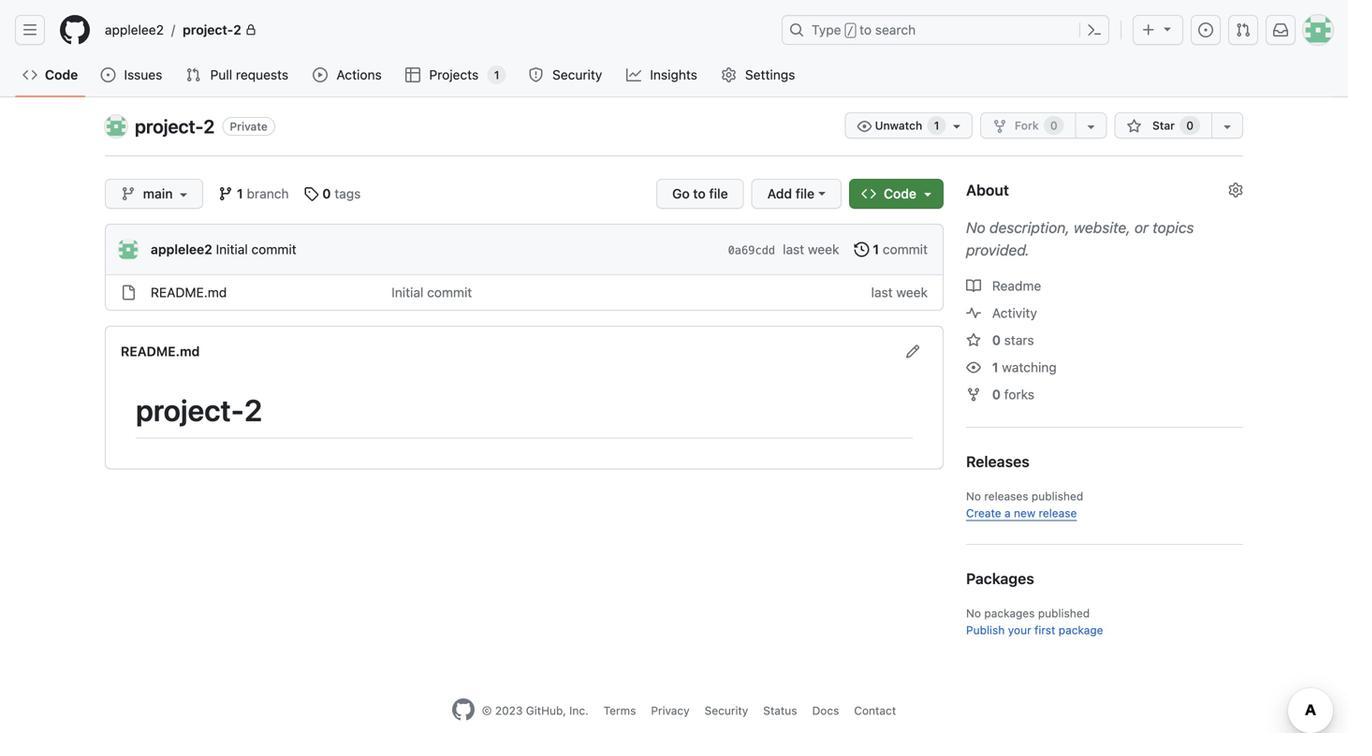 Task type: locate. For each thing, give the bounding box(es) containing it.
1 vertical spatial published
[[1039, 607, 1090, 620]]

0 vertical spatial code image
[[22, 67, 37, 82]]

1 horizontal spatial code
[[884, 186, 917, 201]]

terms link
[[604, 704, 636, 718]]

1 horizontal spatial initial commit link
[[392, 285, 472, 300]]

go to file
[[673, 186, 728, 201]]

contact link
[[855, 704, 897, 718]]

docs link
[[813, 704, 840, 718]]

applelee2 for applelee2 /
[[105, 22, 164, 37]]

week down commits on main element
[[897, 285, 928, 300]]

0 horizontal spatial code image
[[22, 67, 37, 82]]

project-
[[183, 22, 233, 37], [135, 115, 204, 137], [136, 392, 244, 428]]

security right shield image
[[553, 67, 603, 82]]

0 horizontal spatial week
[[808, 242, 840, 257]]

applelee2 link right @applelee2 "icon" on the left
[[151, 242, 212, 257]]

1 horizontal spatial initial
[[392, 285, 424, 300]]

packages
[[967, 570, 1035, 588]]

tags
[[335, 186, 361, 201]]

last week
[[872, 285, 928, 300]]

2 horizontal spatial commit
[[883, 242, 928, 257]]

0 left stars
[[993, 333, 1001, 348]]

1 horizontal spatial 2
[[233, 22, 242, 37]]

applelee2 link
[[97, 15, 171, 45], [151, 242, 212, 257]]

0 vertical spatial published
[[1032, 490, 1084, 503]]

add
[[768, 186, 793, 201]]

week
[[808, 242, 840, 257], [897, 285, 928, 300]]

cell
[[121, 283, 136, 303]]

2 horizontal spatial 2
[[244, 392, 262, 428]]

0 horizontal spatial code
[[45, 67, 78, 82]]

readme.md
[[151, 285, 227, 300], [121, 344, 200, 359]]

1 right eye icon
[[993, 360, 999, 375]]

applelee2 up issues link
[[105, 22, 164, 37]]

0 horizontal spatial /
[[171, 22, 175, 37]]

readme.md link down file icon
[[121, 344, 200, 359]]

applelee2
[[105, 22, 164, 37], [151, 242, 212, 257]]

1 vertical spatial security
[[705, 704, 749, 718]]

commit for initial commit
[[427, 285, 472, 300]]

last down 1 commit
[[872, 285, 893, 300]]

history image
[[855, 242, 870, 257]]

©
[[482, 704, 492, 718]]

last
[[783, 242, 805, 257], [872, 285, 893, 300]]

privacy
[[651, 704, 690, 718]]

repo forked image left fork
[[993, 119, 1008, 134]]

1 no from the top
[[967, 219, 986, 237]]

3 no from the top
[[967, 607, 982, 620]]

1 vertical spatial code image
[[862, 186, 877, 201]]

project-2 link down git pull request image
[[135, 115, 215, 137]]

2 vertical spatial no
[[967, 607, 982, 620]]

add file
[[768, 186, 815, 201]]

published
[[1032, 490, 1084, 503], [1039, 607, 1090, 620]]

1 vertical spatial 2
[[204, 115, 215, 137]]

type
[[812, 22, 842, 37]]

0 horizontal spatial last
[[783, 242, 805, 257]]

1 right 'history' "image"
[[873, 242, 880, 257]]

star image
[[967, 333, 982, 348]]

2
[[233, 22, 242, 37], [204, 115, 215, 137], [244, 392, 262, 428]]

terms
[[604, 704, 636, 718]]

1 vertical spatial repo forked image
[[967, 387, 982, 402]]

code
[[45, 67, 78, 82], [884, 186, 917, 201]]

0 vertical spatial readme.md link
[[151, 285, 227, 300]]

applelee2 inside applelee2 /
[[105, 22, 164, 37]]

0 left forks
[[993, 387, 1001, 402]]

@applelee2 image
[[117, 238, 140, 261]]

packages
[[985, 607, 1036, 620]]

star
[[1153, 119, 1176, 132]]

0 vertical spatial applelee2 link
[[97, 15, 171, 45]]

topics
[[1153, 219, 1195, 237]]

first
[[1035, 624, 1056, 637]]

code image
[[22, 67, 37, 82], [862, 186, 877, 201]]

pulse image
[[967, 306, 982, 321]]

no up create
[[967, 490, 982, 503]]

create a new release link
[[967, 507, 1078, 520]]

contact
[[855, 704, 897, 718]]

1 vertical spatial applelee2 link
[[151, 242, 212, 257]]

a
[[1005, 507, 1011, 520]]

1 horizontal spatial repo forked image
[[993, 119, 1008, 134]]

0 for 0 forks
[[993, 387, 1001, 402]]

readme.md link
[[151, 285, 227, 300], [121, 344, 200, 359]]

2 vertical spatial project-2
[[136, 392, 262, 428]]

table image
[[406, 67, 421, 82]]

packages link
[[967, 568, 1244, 590]]

initial commit link
[[216, 242, 297, 257], [392, 285, 472, 300]]

commit
[[252, 242, 297, 257], [883, 242, 928, 257], [427, 285, 472, 300]]

0 for 0 tags
[[323, 186, 331, 201]]

0 vertical spatial project-
[[183, 22, 233, 37]]

homepage image
[[60, 15, 90, 45]]

no up publish
[[967, 607, 982, 620]]

0
[[1051, 119, 1058, 132], [1187, 119, 1194, 132], [323, 186, 331, 201], [993, 333, 1001, 348], [993, 387, 1001, 402]]

publish
[[967, 624, 1005, 637]]

0 horizontal spatial initial
[[216, 242, 248, 257]]

repo forked image for 0
[[967, 387, 982, 402]]

git branch image
[[218, 186, 233, 201]]

0 horizontal spatial initial commit link
[[216, 242, 297, 257]]

0 vertical spatial applelee2
[[105, 22, 164, 37]]

1 vertical spatial code
[[884, 186, 917, 201]]

initial
[[216, 242, 248, 257], [392, 285, 424, 300]]

no inside no packages published publish your first package
[[967, 607, 982, 620]]

commit inside row
[[427, 285, 472, 300]]

no up the provided.
[[967, 219, 986, 237]]

0 horizontal spatial security link
[[521, 61, 611, 89]]

list
[[97, 15, 771, 45]]

1 horizontal spatial last
[[872, 285, 893, 300]]

0 vertical spatial project-2
[[183, 22, 242, 37]]

branch
[[247, 186, 289, 201]]

no
[[967, 219, 986, 237], [967, 490, 982, 503], [967, 607, 982, 620]]

code image left issue opened icon
[[22, 67, 37, 82]]

week left 'history' "image"
[[808, 242, 840, 257]]

0 vertical spatial initial
[[216, 242, 248, 257]]

published inside no packages published publish your first package
[[1039, 607, 1090, 620]]

code left issue opened icon
[[45, 67, 78, 82]]

published up package
[[1039, 607, 1090, 620]]

/
[[171, 22, 175, 37], [847, 24, 854, 37]]

0 vertical spatial repo forked image
[[993, 119, 1008, 134]]

eye image
[[857, 119, 872, 134]]

0 vertical spatial no
[[967, 219, 986, 237]]

to
[[860, 22, 872, 37], [694, 186, 706, 201]]

1 vertical spatial initial
[[392, 285, 424, 300]]

issues
[[124, 67, 162, 82]]

security link left status link
[[705, 704, 749, 718]]

1
[[494, 68, 500, 81], [935, 119, 940, 132], [237, 186, 243, 201], [873, 242, 880, 257], [993, 360, 999, 375]]

code image up 'history' "image"
[[862, 186, 877, 201]]

file right 'go'
[[709, 186, 728, 201]]

to right 'go'
[[694, 186, 706, 201]]

last right the 0a69cdd link
[[783, 242, 805, 257]]

2 vertical spatial project-
[[136, 392, 244, 428]]

security
[[553, 67, 603, 82], [705, 704, 749, 718]]

1 vertical spatial to
[[694, 186, 706, 201]]

triangle down image
[[1161, 21, 1176, 36]]

0 vertical spatial to
[[860, 22, 872, 37]]

0 horizontal spatial to
[[694, 186, 706, 201]]

fork
[[1015, 119, 1039, 132]]

type / to search
[[812, 22, 916, 37]]

readme.md down file icon
[[121, 344, 200, 359]]

add this repository to a list image
[[1221, 119, 1236, 134]]

applelee2 link for applelee2 initial commit
[[151, 242, 212, 257]]

1 horizontal spatial code image
[[862, 186, 877, 201]]

0 horizontal spatial repo forked image
[[967, 387, 982, 402]]

0 vertical spatial security link
[[521, 61, 611, 89]]

repo forked image for fork
[[993, 119, 1008, 134]]

/ inside type / to search
[[847, 24, 854, 37]]

1 horizontal spatial /
[[847, 24, 854, 37]]

1 for watching
[[993, 360, 999, 375]]

0 vertical spatial code
[[45, 67, 78, 82]]

1 vertical spatial initial commit link
[[392, 285, 472, 300]]

1 file from the left
[[709, 186, 728, 201]]

2 no from the top
[[967, 490, 982, 503]]

1 horizontal spatial commit
[[427, 285, 472, 300]]

/ inside applelee2 /
[[171, 22, 175, 37]]

code left triangle down icon
[[884, 186, 917, 201]]

1 vertical spatial no
[[967, 490, 982, 503]]

1 horizontal spatial file
[[796, 186, 815, 201]]

security link left "graph" icon
[[521, 61, 611, 89]]

1 vertical spatial project-
[[135, 115, 204, 137]]

1 horizontal spatial week
[[897, 285, 928, 300]]

project-2 link
[[175, 15, 264, 45], [135, 115, 215, 137]]

1 vertical spatial readme.md link
[[121, 344, 200, 359]]

security left status link
[[705, 704, 749, 718]]

no for no packages published publish your first package
[[967, 607, 982, 620]]

file
[[709, 186, 728, 201], [796, 186, 815, 201]]

owner avatar image
[[105, 115, 127, 138]]

readme.md link down the applelee2 initial commit
[[151, 285, 227, 300]]

book image
[[967, 279, 982, 294]]

0 right tag image
[[323, 186, 331, 201]]

applelee2 initial commit
[[151, 242, 297, 257]]

1 vertical spatial project-2 link
[[135, 115, 215, 137]]

published up release
[[1032, 490, 1084, 503]]

1 branch
[[237, 186, 289, 201]]

repo forked image
[[993, 119, 1008, 134], [967, 387, 982, 402]]

1 vertical spatial security link
[[705, 704, 749, 718]]

no inside the no releases published create a new release
[[967, 490, 982, 503]]

gear image
[[722, 67, 737, 82]]

0 right fork
[[1051, 119, 1058, 132]]

or
[[1135, 219, 1149, 237]]

project-2 link up pull at the left of page
[[175, 15, 264, 45]]

no for no releases published create a new release
[[967, 490, 982, 503]]

insights
[[650, 67, 698, 82]]

notifications image
[[1274, 22, 1289, 37]]

row
[[106, 274, 943, 310]]

description,
[[990, 219, 1070, 237]]

lock image
[[245, 24, 257, 36]]

0 horizontal spatial file
[[709, 186, 728, 201]]

0 vertical spatial week
[[808, 242, 840, 257]]

no description, website, or topics provided.
[[967, 219, 1195, 259]]

applelee2 link up issues link
[[97, 15, 171, 45]]

1 right git branch image
[[237, 186, 243, 201]]

file right add
[[796, 186, 815, 201]]

2 file from the left
[[796, 186, 815, 201]]

project-2
[[183, 22, 242, 37], [135, 115, 215, 137], [136, 392, 262, 428]]

1 vertical spatial applelee2
[[151, 242, 212, 257]]

repo forked image down eye icon
[[967, 387, 982, 402]]

provided.
[[967, 241, 1030, 259]]

no inside no description, website, or topics provided.
[[967, 219, 986, 237]]

published inside the no releases published create a new release
[[1032, 490, 1084, 503]]

readme.md down the applelee2 initial commit
[[151, 285, 227, 300]]

to left search
[[860, 22, 872, 37]]

applelee2 right @applelee2 "icon" on the left
[[151, 242, 212, 257]]

forks
[[1005, 387, 1035, 402]]

play image
[[313, 67, 328, 82]]

0 horizontal spatial security
[[553, 67, 603, 82]]



Task type: vqa. For each thing, say whether or not it's contained in the screenshot.
Light default image's Dark Tritanopia image
no



Task type: describe. For each thing, give the bounding box(es) containing it.
star 0
[[1150, 119, 1194, 132]]

release
[[1039, 507, 1078, 520]]

1 vertical spatial readme.md
[[121, 344, 200, 359]]

1 left shield image
[[494, 68, 500, 81]]

plus image
[[1142, 22, 1157, 37]]

website,
[[1074, 219, 1131, 237]]

pull
[[210, 67, 232, 82]]

file image
[[121, 285, 136, 300]]

private
[[230, 120, 268, 133]]

0 vertical spatial 2
[[233, 22, 242, 37]]

main
[[143, 186, 173, 201]]

go
[[673, 186, 690, 201]]

tag image
[[304, 186, 319, 201]]

activity
[[993, 305, 1038, 321]]

settings
[[746, 67, 796, 82]]

commit for 1 commit
[[883, 242, 928, 257]]

insights link
[[619, 61, 707, 89]]

actions
[[337, 67, 382, 82]]

initial commit
[[392, 285, 472, 300]]

docs
[[813, 704, 840, 718]]

releases
[[985, 490, 1029, 503]]

applelee2 /
[[105, 22, 175, 37]]

triangle down image
[[921, 186, 936, 201]]

publish your first package link
[[967, 624, 1104, 637]]

requests
[[236, 67, 289, 82]]

0a69cdd last week
[[728, 242, 840, 257]]

git pull request image
[[186, 67, 201, 82]]

watching
[[1003, 360, 1057, 375]]

commits on main element
[[883, 242, 928, 257]]

1 watching
[[993, 360, 1057, 375]]

/ for applelee2
[[171, 22, 175, 37]]

git branch image
[[121, 186, 136, 201]]

1 vertical spatial week
[[897, 285, 928, 300]]

1 vertical spatial last
[[872, 285, 893, 300]]

graph image
[[626, 67, 641, 82]]

homepage image
[[452, 699, 475, 721]]

1 for branch
[[237, 186, 243, 201]]

2023
[[495, 704, 523, 718]]

0 vertical spatial last
[[783, 242, 805, 257]]

activity link
[[967, 305, 1038, 321]]

0 right star on the top right
[[1187, 119, 1194, 132]]

no releases published create a new release
[[967, 490, 1084, 520]]

pull requests link
[[178, 61, 298, 89]]

search
[[876, 22, 916, 37]]

0a69cdd
[[728, 244, 776, 257]]

issues link
[[93, 61, 171, 89]]

fork 0
[[1015, 119, 1058, 132]]

actions link
[[306, 61, 391, 89]]

git pull request image
[[1237, 22, 1251, 37]]

2 vertical spatial 2
[[244, 392, 262, 428]]

package
[[1059, 624, 1104, 637]]

no for no description, website, or topics provided.
[[967, 219, 986, 237]]

last week link
[[783, 240, 840, 259]]

1 for commit
[[873, 242, 880, 257]]

projects
[[429, 67, 479, 82]]

issue opened image
[[1199, 22, 1214, 37]]

settings link
[[714, 61, 805, 89]]

cell inside row
[[121, 283, 136, 303]]

status link
[[764, 704, 798, 718]]

published for package
[[1039, 607, 1090, 620]]

eye image
[[967, 360, 982, 375]]

file inside add file button
[[796, 186, 815, 201]]

row containing readme.md
[[106, 274, 943, 310]]

0 horizontal spatial commit
[[252, 242, 297, 257]]

readme
[[989, 278, 1042, 294]]

issue opened image
[[101, 67, 116, 82]]

github,
[[526, 704, 567, 718]]

1 right 'unwatch'
[[935, 119, 940, 132]]

star image
[[1128, 119, 1143, 134]]

edit this file image
[[906, 344, 921, 359]]

shield image
[[529, 67, 544, 82]]

© 2023 github, inc.
[[482, 704, 589, 718]]

file inside go to file link
[[709, 186, 728, 201]]

0 for 0 stars
[[993, 333, 1001, 348]]

status
[[764, 704, 798, 718]]

0 forks
[[993, 387, 1035, 402]]

no packages published publish your first package
[[967, 607, 1104, 637]]

unwatch
[[872, 119, 926, 132]]

1 horizontal spatial security
[[705, 704, 749, 718]]

0 vertical spatial project-2 link
[[175, 15, 264, 45]]

pull requests
[[210, 67, 289, 82]]

code inside code link
[[45, 67, 78, 82]]

your
[[1009, 624, 1032, 637]]

go to file link
[[657, 179, 744, 209]]

0a69cdd link
[[728, 242, 776, 259]]

published for release
[[1032, 490, 1084, 503]]

inc.
[[570, 704, 589, 718]]

0 vertical spatial initial commit link
[[216, 242, 297, 257]]

code link
[[15, 61, 86, 89]]

add file button
[[752, 179, 842, 209]]

releases link
[[967, 453, 1030, 471]]

0 vertical spatial readme.md
[[151, 285, 227, 300]]

1 commit
[[873, 242, 928, 257]]

see your forks of this repository image
[[1084, 119, 1099, 134]]

1 horizontal spatial to
[[860, 22, 872, 37]]

readme.md link inside row
[[151, 285, 227, 300]]

new
[[1014, 507, 1036, 520]]

privacy link
[[651, 704, 690, 718]]

applelee2 link for applelee2 /
[[97, 15, 171, 45]]

about
[[967, 181, 1010, 199]]

/ for type
[[847, 24, 854, 37]]

readme link
[[967, 278, 1042, 294]]

0 horizontal spatial 2
[[204, 115, 215, 137]]

1 horizontal spatial security link
[[705, 704, 749, 718]]

0 stars
[[993, 333, 1035, 348]]

releases
[[967, 453, 1030, 471]]

list containing applelee2 /
[[97, 15, 771, 45]]

0 users starred this repository element
[[1180, 116, 1201, 135]]

applelee2 for applelee2 initial commit
[[151, 242, 212, 257]]

command palette image
[[1088, 22, 1103, 37]]

edit repository metadata image
[[1229, 183, 1244, 198]]

1 vertical spatial project-2
[[135, 115, 215, 137]]

stars
[[1005, 333, 1035, 348]]

0 tags
[[323, 186, 361, 201]]

create
[[967, 507, 1002, 520]]

0 vertical spatial security
[[553, 67, 603, 82]]



